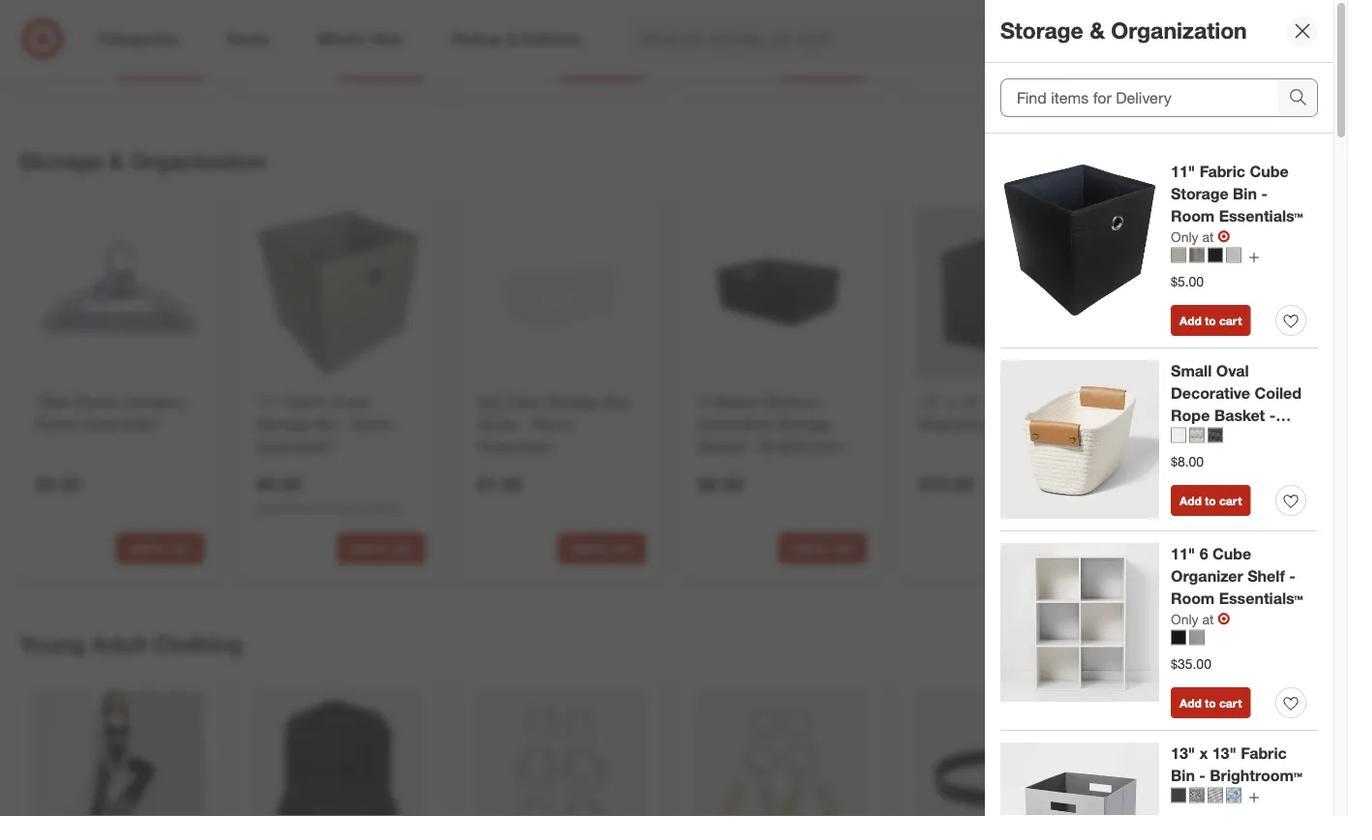 Task type: vqa. For each thing, say whether or not it's contained in the screenshot.
WEEKLY in deals dialog
no



Task type: describe. For each thing, give the bounding box(es) containing it.
$3.00
[[36, 473, 81, 495]]

1 horizontal spatial 13" x 13" fabric bin - brightroom™ link
[[1172, 743, 1307, 787]]

¬ for storage
[[1218, 227, 1231, 246]]

room for 11" fabric cube storage bin - room essentials™
[[352, 415, 394, 434]]

cube for 11" fabric cube storage bin - room essentials™
[[332, 393, 370, 412]]

- inside y-weave medium decorative storage basket - brightroom™
[[751, 437, 757, 456]]

medium
[[763, 393, 820, 412]]

storage inside 'y-weave small decorative storage basket - brightroom™'
[[1219, 415, 1273, 434]]

brightroom™ for y-weave medium decorative storage basket - brightroom™
[[761, 437, 847, 456]]

$4.00 - $5.00
[[1140, 473, 1248, 496]]

young adult clothing
[[19, 631, 243, 658]]

- inside 11" fabric cube storage bin - room essentials™ only at ¬
[[1262, 184, 1268, 203]]

6
[[1200, 545, 1209, 564]]

essentials™ inside 18pk plastic hangers - room essentials™
[[82, 415, 160, 434]]

decorative for $4.00 - $5.00
[[1140, 415, 1215, 434]]

at for 11" fabric cube storage bin - room essentials™
[[1203, 228, 1214, 245]]

young
[[19, 631, 85, 658]]

1 vertical spatial &
[[109, 148, 124, 175]]

$5.00 inside storage & organization dialog
[[1172, 273, 1205, 290]]

6qt clear storage box white - room essentials™
[[478, 393, 631, 456]]

¬ for organizer
[[1218, 610, 1231, 629]]

1 horizontal spatial on
[[325, 19, 338, 34]]

essentials™ for 11" fabric cube storage bin - room essentials™ only at ¬
[[1220, 207, 1304, 225]]

Find items for Delivery search field
[[1002, 79, 1279, 116]]

& inside dialog
[[1090, 17, 1106, 44]]

storage inside y-weave medium decorative storage basket - brightroom™
[[777, 415, 831, 434]]

plastic
[[75, 393, 121, 412]]

0 horizontal spatial x
[[948, 393, 956, 412]]

18pk
[[36, 393, 70, 412]]

shop inside button
[[1257, 155, 1293, 174]]

y- for $6.00
[[699, 393, 713, 412]]

more inside button
[[1298, 155, 1333, 174]]

1 horizontal spatial items
[[293, 19, 321, 34]]

- inside 6qt clear storage box white - room essentials™
[[522, 415, 528, 434]]

11" for 11" fabric cube storage bin - room essentials™ only at ¬
[[1172, 162, 1196, 181]]

search button
[[1090, 17, 1137, 64]]

essentials™ for 11" 6 cube organizer shelf - room essentials™ only at ¬
[[1220, 589, 1304, 608]]

small inside small oval decorative coiled rope basket - brightroom™
[[1172, 362, 1212, 381]]

2 gray image from the top
[[1190, 428, 1205, 443]]

0 vertical spatial black image
[[1208, 248, 1224, 263]]

storage inside 11" fabric cube storage bin - room essentials™ only at ¬
[[1172, 184, 1229, 203]]

0 horizontal spatial on
[[104, 20, 117, 34]]

1 horizontal spatial clearance
[[341, 19, 391, 34]]

coiled
[[1255, 384, 1302, 403]]

y-weave medium decorative storage basket - brightroom™
[[699, 393, 847, 456]]

decorative inside small oval decorative coiled rope basket - brightroom™
[[1172, 384, 1251, 403]]

weave for $6.00
[[713, 393, 759, 412]]

weave for $4.00 - $5.00
[[1155, 393, 1201, 412]]

only for 11" fabric cube storage bin - room essentials™
[[1172, 228, 1199, 245]]

room for 6qt clear storage box white - room essentials™
[[532, 415, 574, 434]]

1 gray image from the top
[[1190, 248, 1205, 263]]

search
[[1090, 31, 1137, 50]]

1 vertical spatial storage & organization
[[19, 148, 266, 175]]

6qt
[[478, 393, 500, 412]]

y-weave small decorative storage basket - brightroom™
[[1140, 393, 1289, 456]]

y- for $4.00 - $5.00
[[1140, 393, 1155, 412]]

essentials™ for 11" fabric cube storage bin - room essentials™
[[257, 437, 335, 456]]

room for 11" 6 cube organizer shelf - room essentials™ only at ¬
[[1172, 589, 1215, 608]]

0 horizontal spatial items
[[72, 20, 100, 34]]

$5.00 down $8.00
[[1203, 473, 1248, 496]]

y-weave medium decorative storage basket - brightroom™ link
[[699, 391, 863, 458]]

1 vertical spatial black image
[[1172, 788, 1187, 804]]

storage & organization inside dialog
[[1001, 17, 1248, 44]]

small oval decorative coiled rope basket - brightroom™ link
[[1172, 360, 1307, 447]]

cream image for second gray icon from the bottom of the storage & organization dialog
[[1172, 248, 1187, 263]]

11" 6 cube organizer shelf - room essentials™ link
[[1172, 544, 1307, 610]]



Task type: locate. For each thing, give the bounding box(es) containing it.
1 horizontal spatial weave
[[1155, 393, 1201, 412]]

0 vertical spatial 13" x 13" fabric bin - brightroom™
[[920, 393, 1068, 434]]

x up $10.00
[[948, 393, 956, 412]]

room inside 11" fabric cube storage bin - room essentials™
[[352, 415, 394, 434]]

at for 11" 6 cube organizer shelf - room essentials™
[[1203, 611, 1214, 628]]

1 vertical spatial shop
[[1257, 638, 1293, 657]]

essentials™
[[1220, 207, 1304, 225], [82, 415, 160, 434], [257, 437, 335, 456], [478, 437, 556, 456], [1220, 589, 1304, 608]]

weave inside y-weave medium decorative storage basket - brightroom™
[[713, 393, 759, 412]]

13 more colors image
[[1249, 252, 1261, 264]]

11" fabric cube storage bin - room essentials™ image
[[1001, 161, 1160, 320], [1001, 161, 1160, 320], [253, 207, 425, 380], [253, 207, 425, 380]]

gray image left gray pattern image
[[1190, 248, 1205, 263]]

0 vertical spatial &
[[1090, 17, 1106, 44]]

0 vertical spatial storage & organization
[[1001, 17, 1248, 44]]

1 ¬ from the top
[[1218, 227, 1231, 246]]

$4.00
[[1140, 473, 1185, 496]]

black image
[[1208, 248, 1224, 263], [1172, 788, 1187, 804]]

only inside 11" fabric cube storage bin - room essentials™ only at ¬
[[1172, 228, 1199, 245]]

y-weave medium decorative storage basket - brightroom™ image
[[695, 207, 867, 380], [695, 207, 867, 380]]

¬ down organizer
[[1218, 610, 1231, 629]]

0 vertical spatial cream image
[[1172, 248, 1187, 263]]

cube
[[1250, 162, 1290, 181], [332, 393, 370, 412], [1213, 545, 1252, 564]]

cube for 11" 6 cube organizer shelf - room essentials™ only at ¬
[[1213, 545, 1252, 564]]

y-
[[699, 393, 713, 412], [1140, 393, 1155, 412]]

1 horizontal spatial 13" x 13" fabric bin - brightroom™
[[1172, 744, 1303, 786]]

basket inside small oval decorative coiled rope basket - brightroom™
[[1215, 406, 1266, 425]]

0 vertical spatial cube
[[1250, 162, 1290, 181]]

1 only from the top
[[1172, 228, 1199, 245]]

11" fabric cube storage bin - room essentials™ link inside storage & organization dialog
[[1172, 161, 1307, 227]]

$8.00
[[1172, 453, 1205, 470]]

basket inside 'y-weave small decorative storage basket - brightroom™'
[[1140, 437, 1188, 456]]

room for 11" fabric cube storage bin - room essentials™ only at ¬
[[1172, 207, 1215, 225]]

storage
[[1001, 17, 1084, 44], [19, 148, 102, 175], [1172, 184, 1229, 203], [546, 393, 600, 412], [257, 415, 311, 434], [777, 415, 831, 434], [1219, 415, 1273, 434]]

11" fabric cube storage bin - room essentials™ only at ¬
[[1172, 162, 1304, 246]]

11" 6 cube organizer shelf - room essentials™ only at ¬
[[1172, 545, 1304, 629]]

1 vertical spatial 13" x 13" fabric bin - brightroom™
[[1172, 744, 1303, 786]]

0 vertical spatial shop more
[[1257, 155, 1333, 174]]

1 horizontal spatial select
[[257, 19, 290, 34]]

0 vertical spatial gray image
[[1190, 248, 1205, 263]]

13" x 13" fabric bin - brightroom™ link up the blue monochrome floral image
[[1172, 743, 1307, 787]]

decorative for $6.00
[[699, 415, 773, 434]]

0 vertical spatial only
[[1172, 228, 1199, 245]]

1 vertical spatial 11" fabric cube storage bin - room essentials™ link
[[257, 391, 422, 458]]

11" for 11" 6 cube organizer shelf - room essentials™ only at ¬
[[1172, 545, 1196, 564]]

1 vertical spatial more
[[1298, 638, 1333, 657]]

¬ inside 11" 6 cube organizer shelf - room essentials™ only at ¬
[[1218, 610, 1231, 629]]

on
[[325, 19, 338, 34], [104, 20, 117, 34]]

$1.50
[[478, 473, 523, 496]]

1 horizontal spatial organization
[[1112, 17, 1248, 44]]

organization inside dialog
[[1112, 17, 1248, 44]]

storage inside 6qt clear storage box white - room essentials™
[[546, 393, 600, 412]]

small down oval
[[1205, 393, 1243, 412]]

14 more colors image
[[1249, 793, 1261, 804]]

gray image left gray charcoal image
[[1190, 428, 1205, 443]]

brightroom™
[[920, 415, 1006, 434], [1172, 428, 1264, 447], [761, 437, 847, 456], [1203, 437, 1289, 456], [1211, 767, 1303, 786]]

y-weave small decorative storage basket - brightroom™ image
[[1137, 207, 1309, 380], [1137, 207, 1309, 380]]

only inside 11" 6 cube organizer shelf - room essentials™ only at ¬
[[1172, 611, 1199, 628]]

0 horizontal spatial y-
[[699, 393, 713, 412]]

decorative up $8.00
[[1140, 415, 1215, 434]]

black image left black monochrome floral icon
[[1172, 788, 1187, 804]]

13" x 13" fabric bin - brightroom™ for the left 13" x 13" fabric bin - brightroom™ link
[[920, 393, 1068, 434]]

x
[[948, 393, 956, 412], [1200, 744, 1209, 763]]

1 vertical spatial 11"
[[257, 393, 281, 412]]

0 vertical spatial x
[[948, 393, 956, 412]]

- inside 'y-weave small decorative storage basket - brightroom™'
[[1192, 437, 1199, 456]]

white image
[[1190, 630, 1205, 646]]

13" x 13" fabric bin - brightroom™ link
[[920, 391, 1084, 436], [1172, 743, 1307, 787]]

clear
[[505, 393, 541, 412]]

2 cream image from the top
[[1172, 428, 1187, 443]]

$6.00
[[699, 473, 743, 496]]

essentials™ inside 11" fabric cube storage bin - room essentials™ only at ¬
[[1220, 207, 1304, 225]]

1 vertical spatial x
[[1200, 744, 1209, 763]]

cart
[[169, 58, 192, 72], [390, 58, 412, 72], [611, 58, 633, 72], [832, 58, 854, 72], [1053, 58, 1075, 72], [1274, 58, 1296, 72], [1220, 313, 1243, 328], [1220, 494, 1243, 508], [169, 542, 192, 556], [390, 542, 412, 556], [611, 542, 633, 556], [832, 542, 854, 556], [1053, 542, 1075, 556], [1274, 542, 1296, 556], [1220, 696, 1243, 711]]

basket up $6.00
[[699, 437, 746, 456]]

cream image for first gray icon from the bottom
[[1172, 428, 1187, 443]]

0 vertical spatial 13" x 13" fabric bin - brightroom™ link
[[920, 391, 1084, 436]]

fabric
[[1200, 162, 1246, 181], [285, 393, 328, 412], [988, 393, 1031, 412], [1242, 744, 1288, 763]]

at inside 11" 6 cube organizer shelf - room essentials™ only at ¬
[[1203, 611, 1214, 628]]

0 vertical spatial small
[[1172, 362, 1212, 381]]

more
[[1298, 155, 1333, 174], [1298, 638, 1333, 657]]

$5.00 down 11" fabric cube storage bin - room essentials™
[[257, 473, 302, 496]]

What can we help you find? suggestions appear below search field
[[629, 17, 1104, 60]]

1 vertical spatial organization
[[130, 148, 266, 175]]

cream image down rope
[[1172, 428, 1187, 443]]

black image left gray pattern image
[[1208, 248, 1224, 263]]

trio hoop earring set 3pc - wild fable™  gold image
[[695, 691, 867, 817], [695, 691, 867, 817]]

basket for $4.00 - $5.00
[[1140, 437, 1188, 456]]

6qt clear storage box white - room essentials™ link
[[478, 391, 642, 458]]

- inside 18pk plastic hangers - room essentials™
[[188, 393, 194, 412]]

y- inside y-weave medium decorative storage basket - brightroom™
[[699, 393, 713, 412]]

cream image left gray pattern image
[[1172, 248, 1187, 263]]

1 vertical spatial cream image
[[1172, 428, 1187, 443]]

essentials™ inside 11" fabric cube storage bin - room essentials™
[[257, 437, 335, 456]]

brightroom™ inside y-weave medium decorative storage basket - brightroom™
[[761, 437, 847, 456]]

1 horizontal spatial storage & organization
[[1001, 17, 1248, 44]]

1 vertical spatial only
[[1172, 611, 1199, 628]]

shelf
[[1248, 567, 1286, 586]]

bin inside 11" fabric cube storage bin - room essentials™ only at ¬
[[1234, 184, 1258, 203]]

1 cream image from the top
[[1172, 248, 1187, 263]]

0 horizontal spatial basket
[[699, 437, 746, 456]]

11" inside 11" fabric cube storage bin - room essentials™
[[257, 393, 281, 412]]

0 horizontal spatial select
[[36, 20, 69, 34]]

15.4" full square backpack - wild fable™ image
[[253, 691, 425, 817], [253, 691, 425, 817]]

2 horizontal spatial basket
[[1215, 406, 1266, 425]]

women's high-waisted flare leggings - wild fable™ image
[[32, 691, 204, 817], [32, 691, 204, 817]]

¬
[[1218, 227, 1231, 246], [1218, 610, 1231, 629]]

select items on clearance
[[257, 19, 391, 34], [36, 20, 170, 34]]

1 more from the top
[[1298, 155, 1333, 174]]

13" x 13" fabric bin - brightroom™ link up $10.00
[[920, 391, 1084, 436]]

0 horizontal spatial clearance
[[120, 20, 170, 34]]

basket inside y-weave medium decorative storage basket - brightroom™
[[699, 437, 746, 456]]

11" for 11" fabric cube storage bin - room essentials™
[[257, 393, 281, 412]]

cube for 11" fabric cube storage bin - room essentials™ only at ¬
[[1250, 162, 1290, 181]]

small inside 'y-weave small decorative storage basket - brightroom™'
[[1205, 393, 1243, 412]]

add to cart button
[[116, 50, 204, 81], [337, 50, 425, 81], [558, 50, 646, 81], [779, 50, 867, 81], [1000, 50, 1088, 81], [1221, 50, 1309, 81], [1172, 305, 1251, 336], [1172, 485, 1251, 516], [116, 533, 204, 564], [337, 533, 425, 564], [558, 533, 646, 564], [779, 533, 867, 564], [1000, 533, 1088, 564], [1221, 533, 1309, 564], [1172, 688, 1251, 719]]

at inside 11" fabric cube storage bin - room essentials™ only at ¬
[[1203, 228, 1214, 245]]

only
[[1172, 228, 1199, 245], [1172, 611, 1199, 628]]

2 more from the top
[[1298, 638, 1333, 657]]

shop
[[1257, 155, 1293, 174], [1257, 638, 1293, 657]]

espresso image
[[1172, 630, 1187, 646]]

18pk plastic hangers - room essentials™
[[36, 393, 194, 434]]

oval
[[1217, 362, 1250, 381]]

1 horizontal spatial black image
[[1208, 248, 1224, 263]]

small
[[1172, 362, 1212, 381], [1205, 393, 1243, 412]]

rope
[[1172, 406, 1211, 425]]

clothing
[[153, 631, 243, 658]]

11"
[[1172, 162, 1196, 181], [257, 393, 281, 412], [1172, 545, 1196, 564]]

1 at from the top
[[1203, 228, 1214, 245]]

basket
[[1215, 406, 1266, 425], [699, 437, 746, 456], [1140, 437, 1188, 456]]

brightroom™ for y-weave small decorative storage basket - brightroom™
[[1203, 437, 1289, 456]]

essentials™ for 6qt clear storage box white - room essentials™
[[478, 437, 556, 456]]

room inside 11" fabric cube storage bin - room essentials™ only at ¬
[[1172, 207, 1215, 225]]

13" x 13" fabric bin - brightroom™ image
[[916, 207, 1088, 380], [916, 207, 1088, 380], [1001, 743, 1160, 817], [1001, 743, 1160, 817]]

to
[[154, 58, 166, 72], [375, 58, 387, 72], [596, 58, 608, 72], [817, 58, 828, 72], [1038, 58, 1049, 72], [1259, 58, 1270, 72], [1206, 313, 1217, 328], [1206, 494, 1217, 508], [154, 542, 166, 556], [375, 542, 387, 556], [596, 542, 608, 556], [817, 542, 828, 556], [1038, 542, 1049, 556], [1259, 542, 1270, 556], [1206, 696, 1217, 711]]

1 vertical spatial shop more
[[1257, 638, 1333, 657]]

11" inside 11" fabric cube storage bin - room essentials™ only at ¬
[[1172, 162, 1196, 181]]

0 vertical spatial organization
[[1112, 17, 1248, 44]]

11" fabric cube storage bin - room essentials™
[[257, 393, 394, 456]]

women's double laser cut adjustable western grommet belt - wild fable™ black image
[[1137, 691, 1309, 817], [1137, 691, 1309, 817]]

0 horizontal spatial 13" x 13" fabric bin - brightroom™ link
[[920, 391, 1084, 436]]

0 vertical spatial 11" fabric cube storage bin - room essentials™ link
[[1172, 161, 1307, 227]]

1 horizontal spatial &
[[1090, 17, 1106, 44]]

y-weave small decorative storage basket - brightroom™ link
[[1140, 391, 1305, 458]]

storage & organization
[[1001, 17, 1248, 44], [19, 148, 266, 175]]

cube inside 11" fabric cube storage bin - room essentials™ only at ¬
[[1250, 162, 1290, 181]]

organization
[[1112, 17, 1248, 44], [130, 148, 266, 175]]

0 horizontal spatial &
[[109, 148, 124, 175]]

13" x 13" fabric bin - brightroom™ inside storage & organization dialog
[[1172, 744, 1303, 786]]

black monochrome floral image
[[1190, 788, 1205, 804]]

women's round buckle belt - wild fable™ black image
[[916, 691, 1088, 817], [916, 691, 1088, 817]]

bin
[[1234, 184, 1258, 203], [1035, 393, 1058, 412], [315, 415, 338, 434], [1172, 767, 1196, 786]]

- inside 11" 6 cube organizer shelf - room essentials™ only at ¬
[[1290, 567, 1296, 586]]

0 horizontal spatial organization
[[130, 148, 266, 175]]

shop more
[[1257, 155, 1333, 174], [1257, 638, 1333, 657]]

shop more button
[[1257, 153, 1333, 175]]

add
[[129, 58, 151, 72], [350, 58, 372, 72], [571, 58, 593, 72], [792, 58, 814, 72], [1013, 58, 1035, 72], [1234, 58, 1256, 72], [1180, 313, 1202, 328], [1180, 494, 1202, 508], [129, 542, 151, 556], [350, 542, 372, 556], [571, 542, 593, 556], [792, 542, 814, 556], [1013, 542, 1035, 556], [1234, 542, 1256, 556], [1180, 696, 1202, 711]]

0 horizontal spatial black image
[[1172, 788, 1187, 804]]

room
[[1172, 207, 1215, 225], [36, 415, 77, 434], [352, 415, 394, 434], [532, 415, 574, 434], [1172, 589, 1215, 608]]

1 y- from the left
[[699, 393, 713, 412]]

basket up gray charcoal image
[[1215, 406, 1266, 425]]

small oval decorative coiled rope basket - brightroom™ image
[[1001, 360, 1160, 519], [1001, 360, 1160, 519]]

$5.00
[[1172, 273, 1205, 290], [257, 473, 302, 496], [1203, 473, 1248, 496]]

- inside 11" fabric cube storage bin - room essentials™
[[342, 415, 348, 434]]

¬ inside 11" fabric cube storage bin - room essentials™ only at ¬
[[1218, 227, 1231, 246]]

shop down 11" 6 cube organizer shelf - room essentials™ only at ¬
[[1257, 638, 1293, 657]]

room inside 11" 6 cube organizer shelf - room essentials™ only at ¬
[[1172, 589, 1215, 608]]

2 shop more from the top
[[1257, 638, 1333, 657]]

2 vertical spatial cube
[[1213, 545, 1252, 564]]

y- up $6.00
[[699, 393, 713, 412]]

y- left rope
[[1140, 393, 1155, 412]]

box
[[604, 393, 631, 412]]

essentials™ inside 11" 6 cube organizer shelf - room essentials™ only at ¬
[[1220, 589, 1304, 608]]

1 weave from the left
[[713, 393, 759, 412]]

1 horizontal spatial y-
[[1140, 393, 1155, 412]]

1 vertical spatial ¬
[[1218, 610, 1231, 629]]

basket for $6.00
[[699, 437, 746, 456]]

brightroom™ inside 'y-weave small decorative storage basket - brightroom™'
[[1203, 437, 1289, 456]]

11" inside 11" 6 cube organizer shelf - room essentials™ only at ¬
[[1172, 545, 1196, 564]]

blue monochrome floral image
[[1227, 788, 1242, 804]]

gray charcoal image
[[1208, 428, 1224, 443]]

select
[[257, 19, 290, 34], [36, 20, 69, 34]]

1 horizontal spatial 11" fabric cube storage bin - room essentials™ link
[[1172, 161, 1307, 227]]

1 horizontal spatial select items on clearance
[[257, 19, 391, 34]]

room inside 18pk plastic hangers - room essentials™
[[36, 415, 77, 434]]

basket up the "$4.00"
[[1140, 437, 1188, 456]]

$5.00 down 11" fabric cube storage bin - room essentials™ only at ¬
[[1172, 273, 1205, 290]]

0 horizontal spatial weave
[[713, 393, 759, 412]]

room inside 6qt clear storage box white - room essentials™
[[532, 415, 574, 434]]

0 vertical spatial shop
[[1257, 155, 1293, 174]]

shop up 13 more colors image
[[1257, 155, 1293, 174]]

bin inside 11" fabric cube storage bin - room essentials™
[[315, 415, 338, 434]]

items
[[293, 19, 321, 34], [72, 20, 100, 34]]

only for 11" 6 cube organizer shelf - room essentials™
[[1172, 611, 1199, 628]]

0 vertical spatial ¬
[[1218, 227, 1231, 246]]

11" fabric cube storage bin - room essentials™ link
[[1172, 161, 1307, 227], [257, 391, 422, 458]]

1 shop from the top
[[1257, 155, 1293, 174]]

1 vertical spatial at
[[1203, 611, 1214, 628]]

2 vertical spatial 11"
[[1172, 545, 1196, 564]]

x up black monochrome floral icon
[[1200, 744, 1209, 763]]

0 vertical spatial more
[[1298, 155, 1333, 174]]

2 shop from the top
[[1257, 638, 1293, 657]]

2 at from the top
[[1203, 611, 1214, 628]]

x inside storage & organization dialog
[[1200, 744, 1209, 763]]

13" x 13" fabric bin - brightroom™ up the blue monochrome floral image
[[1172, 744, 1303, 786]]

0 horizontal spatial select items on clearance
[[36, 20, 170, 34]]

small oval decorative coiled rope basket - brightroom™
[[1172, 362, 1302, 447]]

11" 6 cube organizer shelf - room essentials™ image
[[1001, 544, 1160, 702], [1001, 544, 1160, 702]]

gray pattern image
[[1227, 248, 1242, 263]]

weave
[[713, 393, 759, 412], [1155, 393, 1201, 412]]

2 only from the top
[[1172, 611, 1199, 628]]

add to cart
[[129, 58, 192, 72], [350, 58, 412, 72], [571, 58, 633, 72], [792, 58, 854, 72], [1013, 58, 1075, 72], [1234, 58, 1296, 72], [1180, 313, 1243, 328], [1180, 494, 1243, 508], [129, 542, 192, 556], [350, 542, 412, 556], [571, 542, 633, 556], [792, 542, 854, 556], [1013, 542, 1075, 556], [1234, 542, 1296, 556], [1180, 696, 1243, 711]]

at
[[1203, 228, 1214, 245], [1203, 611, 1214, 628]]

¬ up gray pattern image
[[1218, 227, 1231, 246]]

adult
[[91, 631, 147, 658]]

18pk plastic hangers - room essentials™ link
[[36, 391, 201, 436]]

y- inside 'y-weave small decorative storage basket - brightroom™'
[[1140, 393, 1155, 412]]

small left oval
[[1172, 362, 1212, 381]]

-
[[1262, 184, 1268, 203], [188, 393, 194, 412], [1062, 393, 1068, 412], [1270, 406, 1276, 425], [342, 415, 348, 434], [522, 415, 528, 434], [751, 437, 757, 456], [1192, 437, 1199, 456], [1190, 473, 1198, 496], [1290, 567, 1296, 586], [1200, 767, 1206, 786]]

2 y- from the left
[[1140, 393, 1155, 412]]

decorative inside y-weave medium decorative storage basket - brightroom™
[[699, 415, 773, 434]]

0 horizontal spatial 13" x 13" fabric bin - brightroom™
[[920, 393, 1068, 434]]

black textured stripes image
[[1208, 788, 1224, 804]]

- inside small oval decorative coiled rope basket - brightroom™
[[1270, 406, 1276, 425]]

0 vertical spatial at
[[1203, 228, 1214, 245]]

fabric inside 11" fabric cube storage bin - room essentials™ only at ¬
[[1200, 162, 1246, 181]]

0 horizontal spatial storage & organization
[[19, 148, 266, 175]]

1 vertical spatial cube
[[332, 393, 370, 412]]

$10.00
[[920, 473, 975, 495]]

gray image
[[1190, 248, 1205, 263], [1190, 428, 1205, 443]]

13" x 13" fabric bin - brightroom™
[[920, 393, 1068, 434], [1172, 744, 1303, 786]]

$35.00
[[1172, 655, 1212, 672]]

cube inside 11" 6 cube organizer shelf - room essentials™ only at ¬
[[1213, 545, 1252, 564]]

essentials™ inside 6qt clear storage box white - room essentials™
[[478, 437, 556, 456]]

13" x 13" fabric bin - brightroom™ up $10.00
[[920, 393, 1068, 434]]

storage inside 11" fabric cube storage bin - room essentials™
[[257, 415, 311, 434]]

0 vertical spatial 11"
[[1172, 162, 1196, 181]]

&
[[1090, 17, 1106, 44], [109, 148, 124, 175]]

18pk plastic hangers - room essentials™ image
[[32, 207, 204, 380], [32, 207, 204, 380]]

2 weave from the left
[[1155, 393, 1201, 412]]

cube inside 11" fabric cube storage bin - room essentials™
[[332, 393, 370, 412]]

click top faux duo hoop earring set 3pc - wild fable™ image
[[474, 691, 646, 817], [474, 691, 646, 817]]

13" x 13" fabric bin - brightroom™ for 13" x 13" fabric bin - brightroom™ link to the right
[[1172, 744, 1303, 786]]

brightroom™ for small oval decorative coiled rope basket - brightroom™
[[1172, 428, 1264, 447]]

2 ¬ from the top
[[1218, 610, 1231, 629]]

white
[[478, 415, 517, 434]]

organizer
[[1172, 567, 1244, 586]]

1 vertical spatial small
[[1205, 393, 1243, 412]]

1 vertical spatial gray image
[[1190, 428, 1205, 443]]

1 horizontal spatial x
[[1200, 744, 1209, 763]]

decorative inside 'y-weave small decorative storage basket - brightroom™'
[[1140, 415, 1215, 434]]

brightroom™ inside small oval decorative coiled rope basket - brightroom™
[[1172, 428, 1264, 447]]

13"
[[920, 393, 943, 412], [960, 393, 984, 412], [1172, 744, 1196, 763], [1213, 744, 1237, 763]]

1 vertical spatial 13" x 13" fabric bin - brightroom™ link
[[1172, 743, 1307, 787]]

decorative down medium
[[699, 415, 773, 434]]

storage & organization dialog
[[985, 0, 1349, 817]]

decorative
[[1172, 384, 1251, 403], [699, 415, 773, 434], [1140, 415, 1215, 434]]

cream image
[[1172, 248, 1187, 263], [1172, 428, 1187, 443]]

6qt clear storage box white - room essentials™ image
[[474, 207, 646, 380], [474, 207, 646, 380]]

hangers
[[125, 393, 184, 412]]

1 horizontal spatial basket
[[1140, 437, 1188, 456]]

clearance
[[341, 19, 391, 34], [120, 20, 170, 34]]

fabric inside 11" fabric cube storage bin - room essentials™
[[285, 393, 328, 412]]

0 horizontal spatial 11" fabric cube storage bin - room essentials™ link
[[257, 391, 422, 458]]

decorative up rope
[[1172, 384, 1251, 403]]

weave inside 'y-weave small decorative storage basket - brightroom™'
[[1155, 393, 1201, 412]]

1 shop more from the top
[[1257, 155, 1333, 174]]



